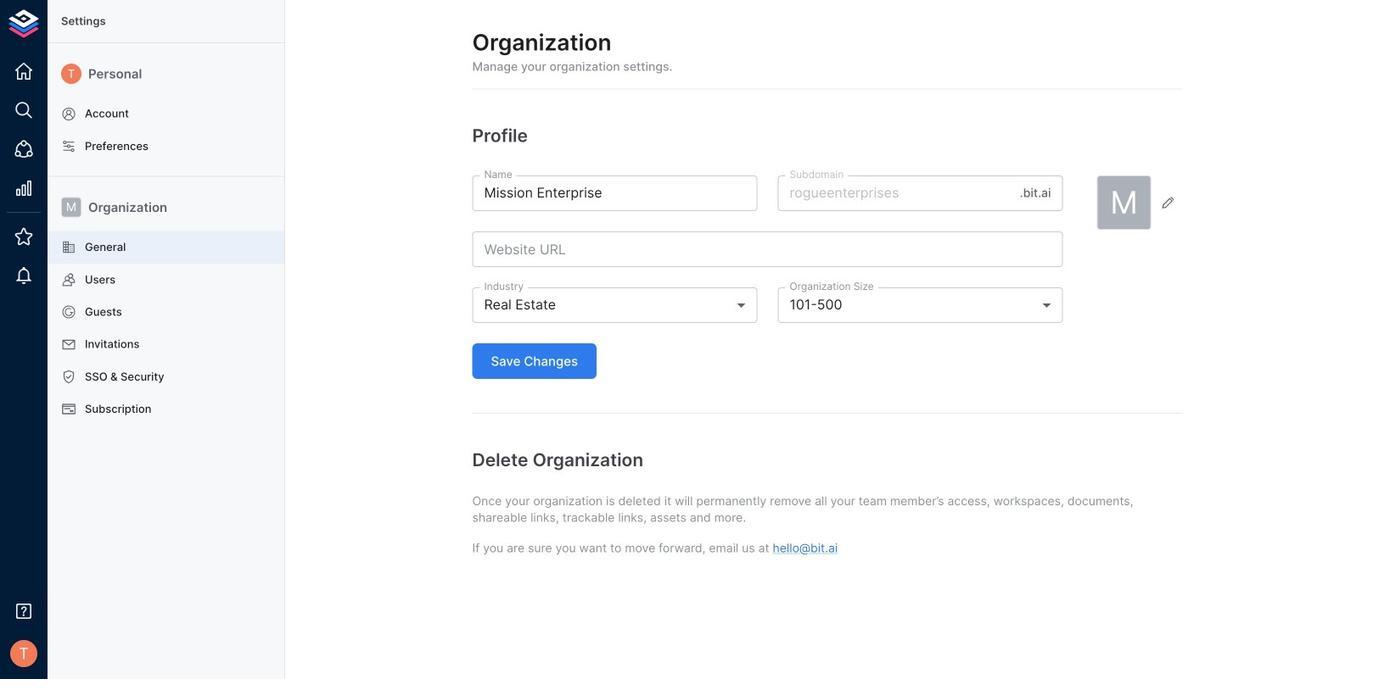 Task type: describe. For each thing, give the bounding box(es) containing it.
acme text field
[[778, 176, 1013, 211]]

https:// text field
[[472, 232, 1063, 267]]



Task type: vqa. For each thing, say whether or not it's contained in the screenshot.
https:// text box
yes



Task type: locate. For each thing, give the bounding box(es) containing it.
Acme Company text field
[[472, 176, 757, 211]]

  field
[[472, 288, 757, 323]]



